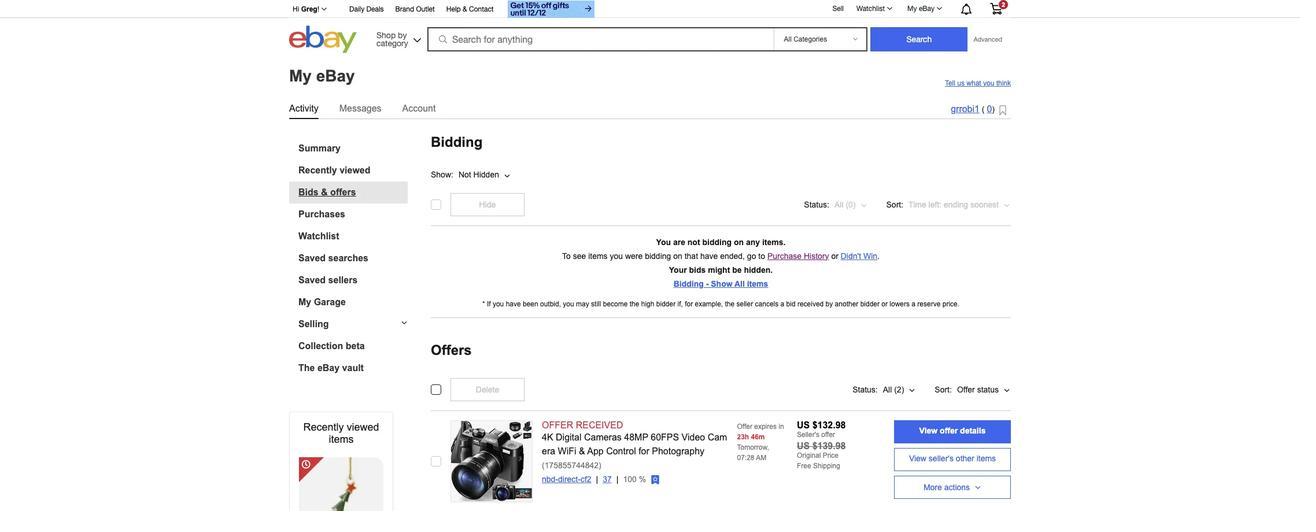 Task type: vqa. For each thing, say whether or not it's contained in the screenshot.
'Condition' dropdown button
no



Task type: locate. For each thing, give the bounding box(es) containing it.
0 vertical spatial recently
[[298, 165, 337, 175]]

status
[[977, 385, 999, 394]]

0 horizontal spatial have
[[506, 300, 521, 308]]

0 vertical spatial on
[[734, 237, 744, 247]]

all for offers
[[883, 385, 892, 394]]

1 horizontal spatial (
[[982, 105, 985, 114]]

view seller's other items link
[[894, 448, 1011, 471]]

you left think
[[983, 79, 995, 87]]

1 horizontal spatial a
[[912, 300, 916, 308]]

received
[[576, 420, 623, 430]]

by
[[398, 30, 407, 40], [826, 300, 833, 308]]

sort: left time
[[887, 200, 904, 209]]

0 horizontal spatial status:
[[804, 200, 830, 209]]

0 vertical spatial offer
[[957, 385, 975, 394]]

0 horizontal spatial a
[[781, 300, 785, 308]]

$139.98
[[813, 441, 846, 451]]

recently inside "link"
[[298, 165, 337, 175]]

1 vertical spatial &
[[321, 187, 328, 197]]

offers
[[330, 187, 356, 197]]

1 vertical spatial watchlist link
[[298, 231, 408, 242]]

& inside account navigation
[[463, 5, 467, 13]]

1 vertical spatial )
[[599, 461, 601, 470]]

actions
[[944, 483, 970, 492]]

2 us from the top
[[797, 441, 810, 451]]

for for photography
[[639, 446, 650, 456]]

my
[[908, 5, 917, 13], [289, 67, 312, 85], [298, 297, 311, 307]]

view up seller's at the right
[[920, 426, 938, 436]]

by right shop
[[398, 30, 407, 40]]

bids & offers
[[298, 187, 356, 197]]

grrobi1
[[951, 104, 980, 114]]

1 the from the left
[[630, 300, 639, 308]]

show
[[711, 279, 733, 288]]

0 horizontal spatial offer
[[822, 431, 835, 439]]

in
[[779, 423, 784, 431]]

( down era
[[542, 461, 545, 470]]

offer up 23h
[[737, 423, 753, 431]]

seller's
[[797, 431, 820, 439]]

sort: offer status
[[935, 385, 999, 394]]

1 vertical spatial viewed
[[347, 421, 379, 433]]

view left seller's at the right
[[909, 454, 927, 463]]

0 vertical spatial status:
[[804, 200, 830, 209]]

if
[[487, 300, 491, 308]]

1 vertical spatial recently
[[303, 421, 344, 433]]

1 horizontal spatial offer
[[940, 426, 958, 436]]

1 vertical spatial status:
[[853, 385, 878, 394]]

1 vertical spatial by
[[826, 300, 833, 308]]

view for view offer details
[[920, 426, 938, 436]]

have inside you are not bidding on any items. to see items you were bidding on that have ended, go to purchase history or didn't win . your bids might be hidden. bidding - show all items
[[700, 251, 718, 261]]

bidder right another
[[861, 300, 880, 308]]

0 vertical spatial watchlist link
[[850, 2, 898, 16]]

all down the be
[[735, 279, 745, 288]]

on left any
[[734, 237, 744, 247]]

for down 48mp
[[639, 446, 650, 456]]

bid
[[786, 300, 796, 308]]

have
[[700, 251, 718, 261], [506, 300, 521, 308]]

on
[[734, 237, 744, 247], [673, 251, 682, 261]]

sort: left offer status popup button
[[935, 385, 952, 394]]

watchlist for watchlist "link" within account navigation
[[857, 5, 885, 13]]

shop by category button
[[371, 26, 423, 51]]

2 vertical spatial ebay
[[318, 363, 340, 373]]

0 vertical spatial saved
[[298, 253, 326, 263]]

offer down $132.98
[[822, 431, 835, 439]]

deals
[[367, 5, 384, 13]]

all left (0)
[[835, 200, 844, 209]]

offer left details
[[940, 426, 958, 436]]

1 vertical spatial saved
[[298, 275, 326, 285]]

to
[[562, 251, 571, 261]]

us up original
[[797, 441, 810, 451]]

outlet
[[416, 5, 435, 13]]

1 horizontal spatial all
[[835, 200, 844, 209]]

you left were
[[610, 251, 623, 261]]

2 vertical spatial my
[[298, 297, 311, 307]]

2 vertical spatial all
[[883, 385, 892, 394]]

watchlist inside account navigation
[[857, 5, 885, 13]]

1 vertical spatial for
[[639, 446, 650, 456]]

watchlist link inside account navigation
[[850, 2, 898, 16]]

have up "might"
[[700, 251, 718, 261]]

0 horizontal spatial by
[[398, 30, 407, 40]]

60fps
[[651, 432, 679, 442]]

saved for saved sellers
[[298, 275, 326, 285]]

or left didn't
[[831, 251, 839, 261]]

nbd-
[[542, 475, 558, 484]]

the left seller
[[725, 300, 735, 308]]

2 horizontal spatial &
[[579, 446, 585, 456]]

recently for recently viewed items
[[303, 421, 344, 433]]

all for bidding
[[835, 200, 844, 209]]

0 horizontal spatial bidding
[[431, 134, 483, 150]]

cameras
[[584, 432, 622, 442]]

a
[[781, 300, 785, 308], [912, 300, 916, 308]]

0 vertical spatial watchlist
[[857, 5, 885, 13]]

garage
[[314, 297, 346, 307]]

seller's
[[929, 454, 954, 463]]

None submit
[[871, 27, 968, 51]]

watchlist right "sell"
[[857, 5, 885, 13]]

0 horizontal spatial the
[[630, 300, 639, 308]]

100 %
[[623, 475, 646, 484]]

my ebay main content
[[5, 56, 1296, 511]]

0 horizontal spatial my ebay
[[289, 67, 355, 85]]

0 horizontal spatial on
[[673, 251, 682, 261]]

) down app
[[599, 461, 601, 470]]

free
[[797, 462, 811, 470]]

2 saved from the top
[[298, 275, 326, 285]]

my for my ebay link
[[908, 5, 917, 13]]

0 vertical spatial viewed
[[340, 165, 371, 175]]

account
[[402, 103, 436, 113]]

( inside "grrobi1 ( 0 )"
[[982, 105, 985, 114]]

1 vertical spatial bidding
[[674, 279, 704, 288]]

offer
[[542, 420, 573, 430]]

offer left status
[[957, 385, 975, 394]]

purchases
[[298, 209, 345, 219]]

been
[[523, 300, 538, 308]]

watchlist for the left watchlist "link"
[[298, 231, 339, 241]]

shop
[[377, 30, 396, 40]]

watchlist link up 'saved searches' link
[[298, 231, 408, 242]]

0 vertical spatial &
[[463, 5, 467, 13]]

saved up saved sellers
[[298, 253, 326, 263]]

the
[[298, 363, 315, 373]]

by inside my ebay main content
[[826, 300, 833, 308]]

get an extra 15% off image
[[508, 1, 594, 18]]

recently inside recently viewed items
[[303, 421, 344, 433]]

bidder left if,
[[656, 300, 676, 308]]

may
[[576, 300, 589, 308]]

2 the from the left
[[725, 300, 735, 308]]

the left high
[[630, 300, 639, 308]]

none submit inside the shop by category banner
[[871, 27, 968, 51]]

%
[[639, 475, 646, 484]]

collection beta
[[298, 341, 365, 351]]

0 vertical spatial my ebay
[[908, 5, 935, 13]]

have left been
[[506, 300, 521, 308]]

) left the "make this page your my ebay homepage" image on the top of the page
[[992, 105, 995, 114]]

0 vertical spatial all
[[835, 200, 844, 209]]

0 vertical spatial for
[[685, 300, 693, 308]]

0 horizontal spatial offer
[[737, 423, 753, 431]]

& right help
[[463, 5, 467, 13]]

bidder
[[656, 300, 676, 308], [861, 300, 880, 308]]

cam
[[708, 432, 727, 442]]

offer
[[957, 385, 975, 394], [737, 423, 753, 431]]

watchlist inside my ebay main content
[[298, 231, 339, 241]]

) inside "grrobi1 ( 0 )"
[[992, 105, 995, 114]]

0 vertical spatial or
[[831, 251, 839, 261]]

1 vertical spatial sort:
[[935, 385, 952, 394]]

reserve
[[918, 300, 941, 308]]

the
[[630, 300, 639, 308], [725, 300, 735, 308]]

0 vertical spatial view
[[920, 426, 938, 436]]

2 a from the left
[[912, 300, 916, 308]]

2 horizontal spatial all
[[883, 385, 892, 394]]

1 horizontal spatial bidder
[[861, 300, 880, 308]]

-
[[706, 279, 709, 288]]

bidding down bids
[[674, 279, 704, 288]]

watchlist link right "sell"
[[850, 2, 898, 16]]

you
[[983, 79, 995, 87], [610, 251, 623, 261], [493, 300, 504, 308], [563, 300, 574, 308]]

0 vertical spatial us
[[797, 420, 810, 430]]

offer inside us $132.98 seller's offer us $139.98 original price free shipping
[[822, 431, 835, 439]]

1 vertical spatial offer
[[737, 423, 753, 431]]

1 horizontal spatial or
[[882, 300, 888, 308]]

0 horizontal spatial bidder
[[656, 300, 676, 308]]

watchlist link
[[850, 2, 898, 16], [298, 231, 408, 242]]

recently for recently viewed
[[298, 165, 337, 175]]

1 horizontal spatial &
[[463, 5, 467, 13]]

by left another
[[826, 300, 833, 308]]

view inside view offer details link
[[920, 426, 938, 436]]

& left app
[[579, 446, 585, 456]]

status: for bidding
[[804, 200, 830, 209]]

a left the bid
[[781, 300, 785, 308]]

0 horizontal spatial &
[[321, 187, 328, 197]]

for inside offer received 4k digital cameras 48mp 60fps video cam era wifi & app control for photography ( 175855744842 )
[[639, 446, 650, 456]]

view inside "view seller's other items" link
[[909, 454, 927, 463]]

1 horizontal spatial sort:
[[935, 385, 952, 394]]

( left the 0 link
[[982, 105, 985, 114]]

not
[[688, 237, 700, 247]]

2 vertical spatial &
[[579, 446, 585, 456]]

my inside account navigation
[[908, 5, 917, 13]]

1 vertical spatial ebay
[[316, 67, 355, 85]]

bidding down you
[[645, 251, 671, 261]]

bidding up ended, at the right of page
[[703, 237, 732, 247]]

items
[[588, 251, 608, 261], [747, 279, 768, 288], [329, 434, 354, 445], [977, 454, 996, 463]]

0 horizontal spatial all
[[735, 279, 745, 288]]

1 horizontal spatial status:
[[853, 385, 878, 394]]

Search for anything text field
[[429, 28, 772, 50]]

1 horizontal spatial )
[[992, 105, 995, 114]]

my ebay link
[[901, 2, 948, 16]]

for right if,
[[685, 300, 693, 308]]

saved up my garage
[[298, 275, 326, 285]]

1 horizontal spatial have
[[700, 251, 718, 261]]

for
[[685, 300, 693, 308], [639, 446, 650, 456]]

1 vertical spatial (
[[542, 461, 545, 470]]

nbd-direct-cf2
[[542, 475, 592, 484]]

1 vertical spatial bidding
[[645, 251, 671, 261]]

status: left (2)
[[853, 385, 878, 394]]

all (0) button
[[834, 193, 868, 216]]

hidden
[[474, 170, 499, 179]]

become
[[603, 300, 628, 308]]

0 horizontal spatial sort:
[[887, 200, 904, 209]]

0 vertical spatial by
[[398, 30, 407, 40]]

all inside you are not bidding on any items. to see items you were bidding on that have ended, go to purchase history or didn't win . your bids might be hidden. bidding - show all items
[[735, 279, 745, 288]]

watchlist down purchases
[[298, 231, 339, 241]]

viewed for recently viewed
[[340, 165, 371, 175]]

& right bids
[[321, 187, 328, 197]]

account navigation
[[286, 0, 1011, 20]]

1 vertical spatial watchlist
[[298, 231, 339, 241]]

0 vertical spatial have
[[700, 251, 718, 261]]

sell
[[833, 4, 844, 13]]

you inside you are not bidding on any items. to see items you were bidding on that have ended, go to purchase history or didn't win . your bids might be hidden. bidding - show all items
[[610, 251, 623, 261]]

1 horizontal spatial bidding
[[674, 279, 704, 288]]

bidding
[[431, 134, 483, 150], [674, 279, 704, 288]]

0 vertical spatial )
[[992, 105, 995, 114]]

0 horizontal spatial for
[[639, 446, 650, 456]]

1 vertical spatial my
[[289, 67, 312, 85]]

bidding inside you are not bidding on any items. to see items you were bidding on that have ended, go to purchase history or didn't win . your bids might be hidden. bidding - show all items
[[674, 279, 704, 288]]

1 vertical spatial my ebay
[[289, 67, 355, 85]]

you
[[656, 237, 671, 247]]

0 horizontal spatial watchlist
[[298, 231, 339, 241]]

0 vertical spatial bidding
[[703, 237, 732, 247]]

1 vertical spatial have
[[506, 300, 521, 308]]

all left (2)
[[883, 385, 892, 394]]

time
[[909, 200, 927, 209]]

bids
[[689, 265, 706, 274]]

show:
[[431, 170, 453, 179]]

direct-
[[558, 475, 581, 484]]

1 horizontal spatial by
[[826, 300, 833, 308]]

a right lowers
[[912, 300, 916, 308]]

1 horizontal spatial the
[[725, 300, 735, 308]]

1 horizontal spatial bidding
[[703, 237, 732, 247]]

bidding up not
[[431, 134, 483, 150]]

items inside "view seller's other items" link
[[977, 454, 996, 463]]

0 vertical spatial sort:
[[887, 200, 904, 209]]

100
[[623, 475, 637, 484]]

hidden.
[[744, 265, 773, 274]]

1 vertical spatial view
[[909, 454, 927, 463]]

saved sellers link
[[298, 275, 408, 285]]

hi
[[293, 5, 299, 13]]

cf2
[[581, 475, 592, 484]]

0 vertical spatial ebay
[[919, 5, 935, 13]]

purchases link
[[298, 209, 408, 220]]

all
[[835, 200, 844, 209], [735, 279, 745, 288], [883, 385, 892, 394]]

ebay inside account navigation
[[919, 5, 935, 13]]

& inside offer received 4k digital cameras 48mp 60fps video cam era wifi & app control for photography ( 175855744842 )
[[579, 446, 585, 456]]

0 horizontal spatial or
[[831, 251, 839, 261]]

1 horizontal spatial watchlist
[[857, 5, 885, 13]]

or left lowers
[[882, 300, 888, 308]]

1 horizontal spatial my ebay
[[908, 5, 935, 13]]

go
[[747, 251, 756, 261]]

1 horizontal spatial for
[[685, 300, 693, 308]]

us up the "seller's"
[[797, 420, 810, 430]]

& for contact
[[463, 5, 467, 13]]

23h
[[737, 433, 749, 441]]

viewed inside recently viewed "link"
[[340, 165, 371, 175]]

1 vertical spatial on
[[673, 251, 682, 261]]

ebay for my ebay link
[[919, 5, 935, 13]]

status: left (0)
[[804, 200, 830, 209]]

0 horizontal spatial )
[[599, 461, 601, 470]]

watchlist
[[857, 5, 885, 13], [298, 231, 339, 241]]

1 vertical spatial all
[[735, 279, 745, 288]]

my garage
[[298, 297, 346, 307]]

photography
[[652, 446, 705, 456]]

shop by category banner
[[286, 0, 1011, 56]]

any
[[746, 237, 760, 247]]

1 saved from the top
[[298, 253, 326, 263]]

might
[[708, 265, 730, 274]]

1 vertical spatial us
[[797, 441, 810, 451]]

viewed inside recently viewed items
[[347, 421, 379, 433]]

on left that
[[673, 251, 682, 261]]

0 vertical spatial my
[[908, 5, 917, 13]]

collection
[[298, 341, 343, 351]]

1 horizontal spatial watchlist link
[[850, 2, 898, 16]]

tell
[[945, 79, 956, 87]]

0 vertical spatial (
[[982, 105, 985, 114]]

0 horizontal spatial (
[[542, 461, 545, 470]]



Task type: describe. For each thing, give the bounding box(es) containing it.
tell us what you think
[[945, 79, 1011, 87]]

delete
[[476, 385, 499, 394]]

you right if
[[493, 300, 504, 308]]

sellers
[[328, 275, 358, 285]]

category
[[377, 38, 408, 48]]

soonest
[[971, 200, 999, 209]]

1 bidder from the left
[[656, 300, 676, 308]]

saved for saved searches
[[298, 253, 326, 263]]

4k digital cameras 48mp 60fps video camera wifi & app control for photography image
[[451, 421, 532, 502]]

still
[[591, 300, 601, 308]]

vault
[[342, 363, 364, 373]]

offer received 4k digital cameras 48mp 60fps video cam era wifi & app control for photography ( 175855744842 )
[[542, 420, 727, 470]]

1 us from the top
[[797, 420, 810, 430]]

0 horizontal spatial watchlist link
[[298, 231, 408, 242]]

saved sellers
[[298, 275, 358, 285]]

37 link
[[603, 475, 623, 484]]

tell us what you think link
[[945, 79, 1011, 87]]

my for my garage link
[[298, 297, 311, 307]]

digital
[[556, 432, 582, 442]]

2 bidder from the left
[[861, 300, 880, 308]]

2 link
[[983, 0, 1009, 17]]

$132.98
[[813, 420, 846, 430]]

daily
[[349, 5, 365, 13]]

or inside you are not bidding on any items. to see items you were bidding on that have ended, go to purchase history or didn't win . your bids might be hidden. bidding - show all items
[[831, 251, 839, 261]]

saved searches link
[[298, 253, 408, 263]]

0 horizontal spatial bidding
[[645, 251, 671, 261]]

summary link
[[298, 143, 408, 154]]

help
[[446, 5, 461, 13]]

& for offers
[[321, 187, 328, 197]]

not
[[459, 170, 471, 179]]

1 horizontal spatial offer
[[957, 385, 975, 394]]

selling
[[298, 319, 329, 329]]

greg
[[301, 5, 317, 13]]

expires
[[754, 423, 777, 431]]

hi greg !
[[293, 5, 319, 13]]

cancels
[[755, 300, 779, 308]]

grrobi1 ( 0 )
[[951, 104, 995, 114]]

didn't win link
[[841, 251, 878, 261]]

us
[[958, 79, 965, 87]]

status: all (0)
[[804, 200, 856, 209]]

advanced link
[[968, 28, 1008, 51]]

another
[[835, 300, 859, 308]]

collection beta link
[[298, 341, 408, 351]]

selling button
[[289, 319, 408, 329]]

app
[[587, 446, 604, 456]]

recently viewed link
[[298, 165, 408, 176]]

brand outlet
[[395, 5, 435, 13]]

history
[[804, 251, 829, 261]]

items inside recently viewed items
[[329, 434, 354, 445]]

) inside offer received 4k digital cameras 48mp 60fps video cam era wifi & app control for photography ( 175855744842 )
[[599, 461, 601, 470]]

you are not bidding on any items. to see items you were bidding on that have ended, go to purchase history or didn't win . your bids might be hidden. bidding - show all items
[[562, 237, 880, 288]]

0 vertical spatial bidding
[[431, 134, 483, 150]]

offer status button
[[957, 378, 1011, 401]]

to
[[759, 251, 765, 261]]

view for view seller's other items
[[909, 454, 927, 463]]

offers
[[431, 342, 472, 358]]

view seller's other items
[[909, 454, 996, 463]]

status: for offers
[[853, 385, 878, 394]]

more actions button
[[894, 476, 1011, 499]]

activity
[[289, 103, 319, 113]]

you left the may
[[563, 300, 574, 308]]

by inside shop by category
[[398, 30, 407, 40]]

didn't
[[841, 251, 861, 261]]

ending
[[944, 200, 968, 209]]

hide button
[[451, 193, 525, 216]]

view offer details link
[[894, 420, 1011, 443]]

1 vertical spatial or
[[882, 300, 888, 308]]

* if you have been outbid, you may still become the high bidder if, for example, the seller cancels a bid received by another bidder or lowers a reserve price.
[[482, 300, 960, 308]]

my ebay inside account navigation
[[908, 5, 935, 13]]

sort: for offers
[[935, 385, 952, 394]]

not hidden button
[[458, 161, 523, 184]]

4k
[[542, 432, 553, 442]]

high
[[641, 300, 655, 308]]

grrobi1 link
[[951, 104, 980, 114]]

era
[[542, 446, 555, 456]]

other
[[956, 454, 975, 463]]

viewed for recently viewed items
[[347, 421, 379, 433]]

offer inside offer expires in 23h 46m tomorrow, 07:28 am
[[737, 423, 753, 431]]

original
[[797, 452, 821, 460]]

bids
[[298, 187, 319, 197]]

messages
[[339, 103, 382, 113]]

more
[[924, 483, 942, 492]]

1 a from the left
[[781, 300, 785, 308]]

see
[[573, 251, 586, 261]]

my garage link
[[298, 297, 408, 307]]

summary
[[298, 143, 341, 153]]

my ebay inside main content
[[289, 67, 355, 85]]

for for example,
[[685, 300, 693, 308]]

am
[[756, 454, 767, 462]]

time left: ending soonest button
[[908, 193, 1011, 216]]

1 horizontal spatial on
[[734, 237, 744, 247]]

bidding - show all items link
[[674, 279, 768, 288]]

price
[[823, 452, 839, 460]]

outbid,
[[540, 300, 561, 308]]

sort: for bidding
[[887, 200, 904, 209]]

(0)
[[846, 200, 856, 209]]

messages link
[[339, 101, 382, 116]]

saved searches
[[298, 253, 368, 263]]

07:28
[[737, 454, 755, 462]]

make this page your my ebay homepage image
[[1000, 105, 1007, 116]]

help & contact link
[[446, 3, 494, 16]]

sort: time left: ending soonest
[[887, 200, 999, 209]]

view offer details
[[920, 426, 986, 436]]

( inside offer received 4k digital cameras 48mp 60fps video cam era wifi & app control for photography ( 175855744842 )
[[542, 461, 545, 470]]

ebay for the ebay vault link on the left bottom
[[318, 363, 340, 373]]

contact
[[469, 5, 494, 13]]

status: all (2)
[[853, 385, 904, 394]]



